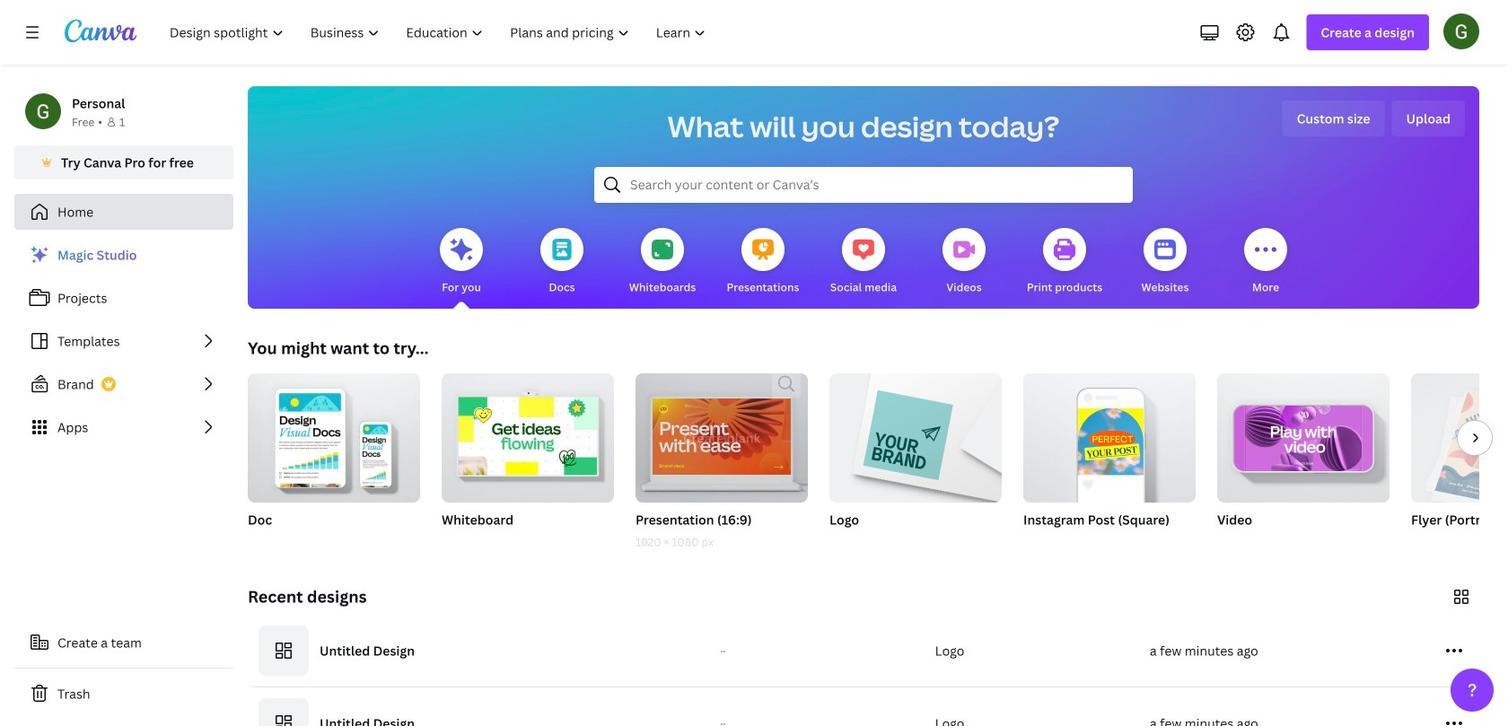 Task type: vqa. For each thing, say whether or not it's contained in the screenshot.
Gary Orlando icon
yes



Task type: describe. For each thing, give the bounding box(es) containing it.
Search search field
[[631, 168, 1098, 202]]



Task type: locate. For each thing, give the bounding box(es) containing it.
group
[[248, 366, 420, 551], [248, 366, 420, 503], [830, 366, 1002, 551], [830, 366, 1002, 503], [1024, 366, 1196, 551], [1024, 366, 1196, 503], [1218, 366, 1390, 551], [1218, 366, 1390, 503], [442, 374, 614, 551], [636, 374, 808, 551], [636, 374, 808, 503], [1412, 374, 1509, 551], [1412, 374, 1509, 503]]

list
[[14, 237, 234, 446]]

gary orlando image
[[1444, 13, 1480, 49]]

top level navigation element
[[158, 14, 722, 50]]

None search field
[[595, 167, 1134, 203]]



